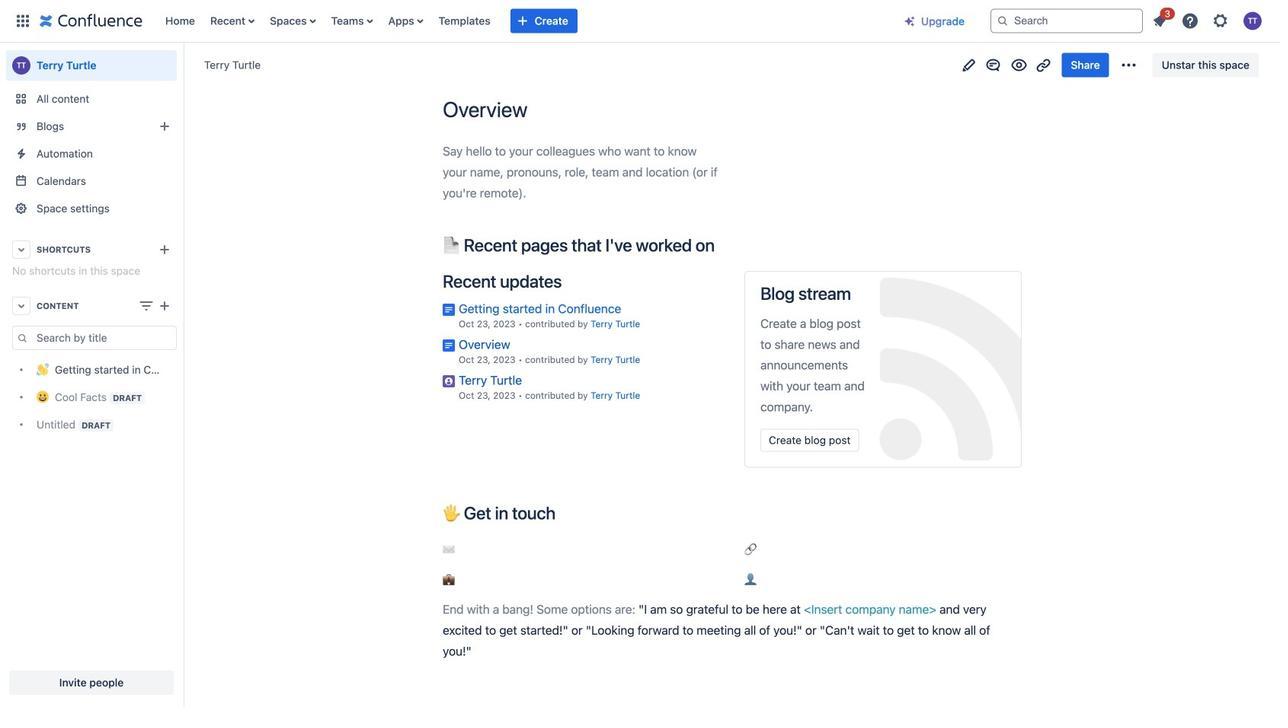 Task type: vqa. For each thing, say whether or not it's contained in the screenshot.
the stuff your teammates need is equally siloed
no



Task type: locate. For each thing, give the bounding box(es) containing it.
start watching image
[[1010, 56, 1028, 74]]

region inside space element
[[6, 326, 177, 439]]

region
[[6, 326, 177, 439]]

your profile and preferences image
[[1243, 12, 1262, 30]]

Search field
[[991, 9, 1143, 33]]

list item
[[1146, 6, 1175, 33]]

confluence image
[[40, 12, 142, 30], [40, 12, 142, 30]]

edit this page image
[[960, 56, 978, 74]]

global element
[[9, 0, 882, 42]]

list
[[158, 0, 882, 42], [1146, 6, 1271, 35]]

appswitcher icon image
[[14, 12, 32, 30]]

tree inside space element
[[6, 357, 177, 439]]

list item inside list
[[1146, 6, 1175, 33]]

copy link image
[[1034, 56, 1053, 74]]

tree
[[6, 357, 177, 439]]

show inline comments image
[[984, 56, 1002, 74]]

change view image
[[137, 297, 155, 315]]

1 horizontal spatial list
[[1146, 6, 1271, 35]]

banner
[[0, 0, 1280, 46]]

0 horizontal spatial list
[[158, 0, 882, 42]]

Search by title field
[[32, 328, 176, 349]]

list for appswitcher icon
[[158, 0, 882, 42]]

help icon image
[[1181, 12, 1199, 30]]

space element
[[0, 43, 183, 708]]

notification icon image
[[1151, 12, 1169, 30]]

None search field
[[991, 9, 1143, 33]]



Task type: describe. For each thing, give the bounding box(es) containing it.
create a blog image
[[155, 117, 174, 136]]

more actions image
[[1120, 56, 1138, 74]]

create image
[[155, 297, 174, 315]]

copy image
[[554, 504, 572, 522]]

copy image
[[713, 236, 731, 254]]

add shortcut image
[[155, 241, 174, 259]]

list for premium icon
[[1146, 6, 1271, 35]]

search image
[[997, 15, 1009, 27]]

settings icon image
[[1211, 12, 1230, 30]]

premium image
[[904, 15, 916, 27]]

collapse sidebar image
[[166, 38, 200, 93]]



